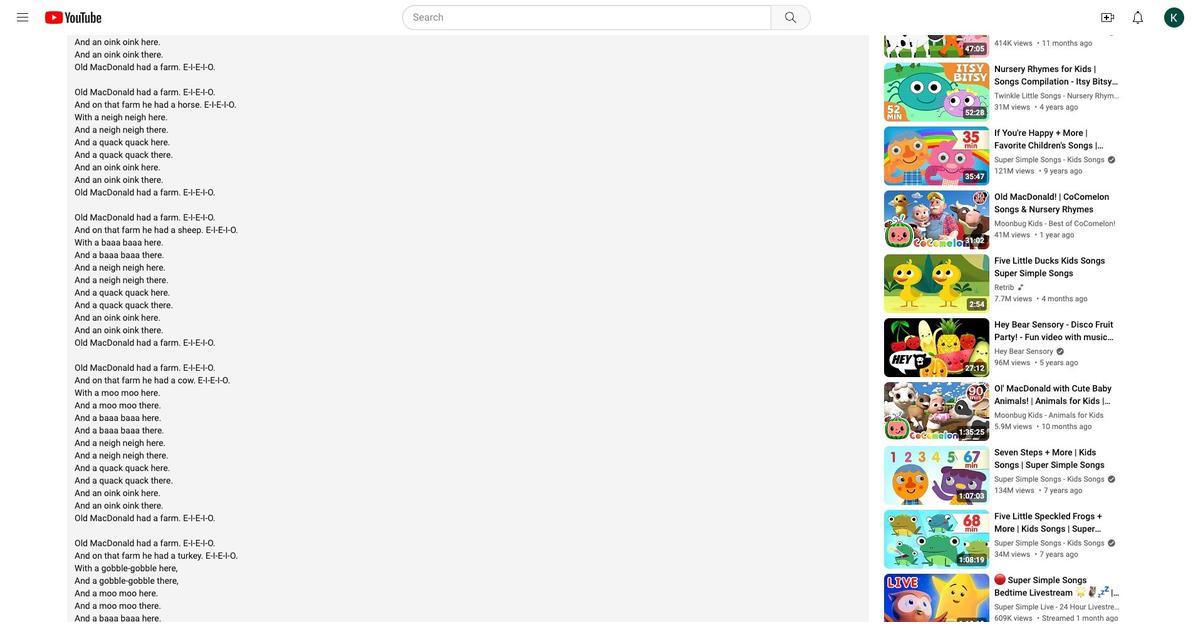 Task type: vqa. For each thing, say whether or not it's contained in the screenshot.
No to the left
no



Task type: locate. For each thing, give the bounding box(es) containing it.
0 vertical spatial verified image
[[1105, 27, 1116, 36]]

verified image down animal sounds with old macdonald + more rhymes and songs for kids by old macdonald had a farm - nursery rhymes for kids 414,644 views 11 months ago 47 minutes element
[[1105, 27, 1116, 36]]

verified image for five little speckled frogs + more | kids songs | super simple songs by super simple songs - kids songs 34,049,912 views 7 years ago 1 hour, 8 minutes element
[[1105, 539, 1116, 548]]

verified image down hey bear sensory - disco fruit party! - fun video with music and dancing ! by hey bear sensory 96,116,984 views 5 years ago 27 minutes element
[[1053, 347, 1065, 356]]

1 verified image from the top
[[1105, 27, 1116, 36]]

verified image
[[1105, 155, 1116, 164], [1053, 347, 1065, 356], [1105, 475, 1116, 484]]

verified image for hey bear sensory - disco fruit party! - fun video with music and dancing ! by hey bear sensory 96,116,984 views 5 years ago 27 minutes element
[[1053, 347, 1065, 356]]

None search field
[[380, 5, 813, 30]]

35 minutes, 47 seconds image
[[963, 171, 987, 183]]

2 vertical spatial verified image
[[1105, 475, 1116, 484]]

verified image down seven steps + more | kids songs | super simple songs by super simple songs - kids songs 134,084,050 views 7 years ago 1 hour, 7 minutes element
[[1105, 475, 1116, 484]]

47 minutes, 5 seconds image
[[963, 43, 987, 55]]

1 hour, 7 minutes, 3 seconds image
[[957, 490, 987, 503]]

1 hour, 18 minutes, 13 seconds image
[[957, 618, 987, 622]]

1 hour, 35 minutes, 25 seconds image
[[957, 426, 987, 439]]

verified image for animal sounds with old macdonald + more rhymes and songs for kids by old macdonald had a farm - nursery rhymes for kids 414,644 views 11 months ago 47 minutes element
[[1105, 27, 1116, 36]]

verified image down five little speckled frogs + more | kids songs | super simple songs by super simple songs - kids songs 34,049,912 views 7 years ago 1 hour, 8 minutes element
[[1105, 539, 1116, 548]]

🔴  super simple songs bedtime livestream 🌟🦉💤 | kids nap songs | super simple songs by super simple live - 24 hour livestreams for kids 609,678 views streamed 1 month ago 1 hour, 18 minutes element
[[995, 574, 1121, 599]]

verified image
[[1105, 27, 1116, 36], [1105, 539, 1116, 548]]

0 vertical spatial verified image
[[1105, 155, 1116, 164]]

2 verified image from the top
[[1105, 539, 1116, 548]]

1 vertical spatial verified image
[[1105, 539, 1116, 548]]

five little ducks   kids songs   super simple songs by retrib 7,757,997 views 4 months ago 2 minutes, 54 seconds element
[[995, 255, 1121, 280]]

avatar image image
[[1164, 8, 1184, 28]]

animal sounds with old macdonald + more rhymes and songs for kids by old macdonald had a farm - nursery rhymes for kids 414,644 views 11 months ago 47 minutes element
[[995, 0, 1121, 24]]

1 vertical spatial verified image
[[1053, 347, 1065, 356]]

Search text field
[[413, 9, 768, 26]]

31 minutes, 2 seconds image
[[963, 235, 987, 247]]

verified image for seven steps + more | kids songs | super simple songs by super simple songs - kids songs 134,084,050 views 7 years ago 1 hour, 7 minutes element
[[1105, 475, 1116, 484]]

verified image down if you're happy + more | favorite children's songs | super simple songs by super simple songs - kids songs 121,165,233 views 9 years ago 35 minutes element
[[1105, 155, 1116, 164]]



Task type: describe. For each thing, give the bounding box(es) containing it.
27 minutes, 12 seconds image
[[963, 362, 987, 375]]

ol' macdonald with cute baby animals! | animals for kids | funny cartoons | learn about animals by moonbug kids - animals for kids 5,929,329 views 10 months ago 1 hour, 35 minutes element
[[995, 382, 1121, 408]]

five little speckled frogs + more | kids songs | super simple songs by super simple songs - kids songs 34,049,912 views 7 years ago 1 hour, 8 minutes element
[[995, 510, 1121, 535]]

52 minutes, 28 seconds image
[[963, 107, 987, 119]]

official artist channel image
[[1014, 283, 1026, 292]]

if you're happy + more | favorite children's songs | super simple songs by super simple songs - kids songs 121,165,233 views 9 years ago 35 minutes element
[[995, 127, 1121, 152]]

nursery rhymes for kids | songs compilation - itsy bitsy spider + more children songs by twinkle little songs - nursery rhymes 31,710,855 views 4 years ago 52 minutes element
[[995, 63, 1121, 88]]

hey bear sensory - disco fruit party! - fun video with music and dancing ! by hey bear sensory 96,116,984 views 5 years ago 27 minutes element
[[995, 319, 1121, 344]]

old macdonald! | cocomelon songs & nursery rhymes by moonbug kids - best of cocomelon! 41,761,314 views 1 year ago 31 minutes element
[[995, 191, 1121, 216]]

seven steps + more | kids songs | super simple songs by super simple songs - kids songs 134,084,050 views 7 years ago 1 hour, 7 minutes element
[[995, 446, 1121, 471]]

1 hour, 8 minutes, 19 seconds image
[[957, 554, 987, 567]]

verified image for if you're happy + more | favorite children's songs | super simple songs by super simple songs - kids songs 121,165,233 views 9 years ago 35 minutes element
[[1105, 155, 1116, 164]]

2 minutes, 54 seconds image
[[967, 298, 987, 311]]



